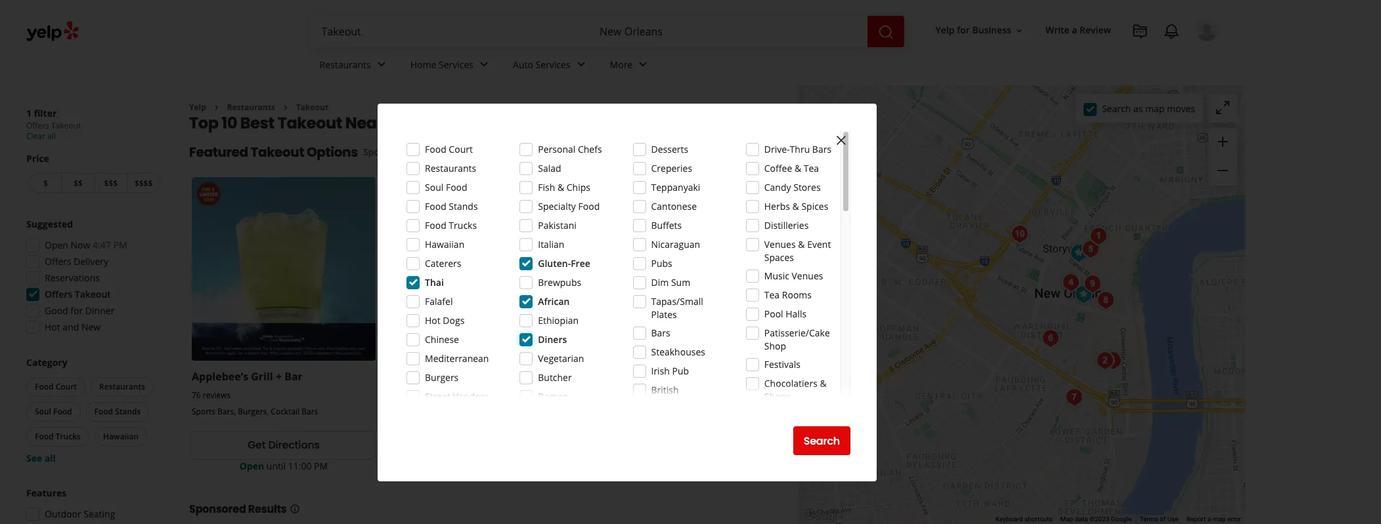 Task type: vqa. For each thing, say whether or not it's contained in the screenshot.
the topmost the Bars
yes



Task type: describe. For each thing, give the bounding box(es) containing it.
hawaiian inside search dialog
[[425, 238, 465, 251]]

food inside button
[[35, 382, 54, 393]]

open now 4:47 pm
[[45, 239, 127, 252]]

olde nola cookery image
[[1078, 237, 1104, 263]]

24 chevron down v2 image for home services
[[476, 57, 492, 73]]

bars inside applebee's grill + bar 76 reviews sports bars, burgers, cocktail bars
[[302, 407, 318, 418]]

restaurants right 16 chevron right v2 image
[[227, 102, 275, 113]]

search as map moves
[[1102, 102, 1196, 115]]

rooms
[[782, 289, 812, 302]]

search button
[[793, 427, 851, 456]]

cochon butcher image
[[1093, 348, 1119, 374]]

firehouse subs
[[386, 370, 465, 384]]

for for dinner
[[70, 305, 83, 317]]

$$$
[[104, 178, 118, 189]]

open until 11:00 pm
[[240, 460, 328, 473]]

specialty
[[538, 200, 576, 213]]

vendors
[[453, 391, 489, 403]]

0 vertical spatial restaurants link
[[309, 47, 400, 85]]

chinese
[[425, 334, 459, 346]]

report a map error
[[1187, 516, 1242, 524]]

venues & event spaces
[[765, 238, 831, 264]]

zoom in image
[[1215, 134, 1231, 150]]

write a review
[[1046, 24, 1112, 36]]

drive-
[[765, 143, 790, 156]]

burgers,
[[238, 407, 269, 418]]

terms of use link
[[1140, 516, 1179, 524]]

price group
[[26, 152, 163, 196]]

takeout up options on the left of the page
[[278, 113, 342, 134]]

distilleries
[[765, 219, 809, 232]]

16 chevron right v2 image
[[280, 102, 291, 113]]

directions
[[268, 438, 320, 453]]

trucks inside button
[[56, 432, 81, 443]]

sponsored results
[[189, 502, 287, 517]]

sports
[[192, 407, 216, 418]]

1 filter offers takeout clear all
[[26, 107, 81, 142]]

home services
[[410, 58, 474, 71]]

shops
[[765, 391, 791, 403]]

clear
[[26, 131, 45, 142]]

candy
[[765, 181, 791, 194]]

all inside 1 filter offers takeout clear all
[[47, 131, 56, 142]]

brewpubs
[[538, 277, 582, 289]]

auto services link
[[503, 47, 599, 85]]

subs
[[441, 370, 465, 384]]

keyboard shortcuts button
[[996, 516, 1053, 525]]

reviews)
[[493, 390, 529, 403]]

italian
[[538, 238, 565, 251]]

outdoor seating
[[45, 508, 115, 521]]

ihop image
[[1066, 240, 1093, 267]]

yelp for 'yelp' link
[[189, 102, 206, 113]]

3.9
[[462, 390, 475, 403]]

group containing suggested
[[22, 218, 163, 338]]

yawdi food image
[[1007, 221, 1033, 248]]

takeout down best
[[251, 143, 304, 162]]

hawaiian inside button
[[103, 432, 139, 443]]

offers inside 1 filter offers takeout clear all
[[26, 120, 49, 131]]

write a review link
[[1041, 19, 1117, 42]]

thai
[[425, 277, 444, 289]]

takeout inside group
[[75, 288, 111, 301]]

cantonese
[[651, 200, 697, 213]]

terms
[[1140, 516, 1159, 524]]

nicaraguan
[[651, 238, 700, 251]]

soul inside search dialog
[[425, 181, 444, 194]]

salad
[[538, 162, 561, 175]]

as
[[1134, 102, 1143, 115]]

16 chevron right v2 image
[[211, 102, 222, 113]]

dp dough image
[[775, 413, 801, 440]]

moves
[[1167, 102, 1196, 115]]

thru
[[790, 143, 810, 156]]

stores
[[794, 181, 821, 194]]

map for error
[[1213, 516, 1226, 524]]

until
[[267, 460, 286, 473]]

ramen
[[538, 391, 568, 403]]

firehouse
[[386, 370, 438, 384]]

shop
[[765, 340, 786, 353]]

hot for hot and new
[[45, 321, 60, 334]]

map for moves
[[1146, 102, 1165, 115]]

delivery
[[74, 256, 108, 268]]

dim sum
[[651, 277, 691, 289]]

get directions link
[[192, 431, 376, 460]]

street vendors
[[425, 391, 489, 403]]

offers for offers takeout
[[45, 288, 72, 301]]

fat boy pantry image
[[1062, 385, 1088, 411]]

diners
[[538, 334, 567, 346]]

pool halls
[[765, 308, 807, 321]]

festivals
[[765, 359, 801, 371]]

notifications image
[[1164, 24, 1180, 39]]

close image
[[834, 133, 849, 148]]

pm for open until 11:00 pm
[[314, 460, 328, 473]]

zoom out image
[[1215, 163, 1231, 179]]

food trucks inside search dialog
[[425, 219, 477, 232]]

bars,
[[218, 407, 236, 418]]

good for dinner
[[45, 305, 115, 317]]

chefs
[[578, 143, 602, 156]]

food court inside button
[[35, 382, 77, 393]]

fish & chips
[[538, 181, 591, 194]]

map
[[1061, 516, 1074, 524]]

services for home services
[[439, 58, 474, 71]]

(18
[[478, 390, 491, 403]]

caterers
[[425, 258, 461, 270]]

near
[[345, 113, 383, 134]]

+
[[276, 370, 282, 384]]

candy stores
[[765, 181, 821, 194]]

0 horizontal spatial new
[[81, 321, 101, 334]]

auto services
[[513, 58, 571, 71]]

services for auto services
[[536, 58, 571, 71]]

featured takeout options
[[189, 143, 358, 162]]

chocolatiers
[[765, 378, 818, 390]]

of
[[1160, 516, 1166, 524]]

stands inside button
[[115, 407, 141, 418]]

court inside food court button
[[56, 382, 77, 393]]

3.9 star rating image
[[386, 391, 457, 404]]

offers takeout
[[45, 288, 111, 301]]

mediterranean
[[425, 353, 489, 365]]

16 info v2 image
[[289, 504, 300, 515]]

pm for open now 4:47 pm
[[113, 239, 127, 252]]

pubs
[[651, 258, 673, 270]]

applebee's grill + bar 76 reviews sports bars, burgers, cocktail bars
[[192, 370, 318, 418]]

offers delivery
[[45, 256, 108, 268]]

terms of use
[[1140, 516, 1179, 524]]

bar
[[285, 370, 303, 384]]

0 vertical spatial bars
[[813, 143, 832, 156]]

starbucks image
[[1071, 282, 1097, 308]]

sum
[[671, 277, 691, 289]]

free
[[571, 258, 590, 270]]

1 vertical spatial restaurants link
[[227, 102, 275, 113]]

1 horizontal spatial new
[[386, 113, 421, 134]]

10
[[222, 113, 237, 134]]

open for open now 4:47 pm
[[45, 239, 68, 252]]

1 vertical spatial all
[[45, 453, 56, 465]]

projects image
[[1133, 24, 1148, 39]]

map region
[[775, 0, 1283, 525]]

$$
[[74, 178, 83, 189]]

user actions element
[[925, 16, 1238, 97]]

top
[[189, 113, 218, 134]]

error
[[1228, 516, 1242, 524]]

event
[[807, 238, 831, 251]]

gluten-
[[538, 258, 571, 270]]

stands inside search dialog
[[449, 200, 478, 213]]



Task type: locate. For each thing, give the bounding box(es) containing it.
1 vertical spatial soul food
[[35, 407, 72, 418]]

2 vertical spatial bars
[[302, 407, 318, 418]]

1 horizontal spatial bars
[[651, 327, 671, 340]]

food stands inside button
[[94, 407, 141, 418]]

1 vertical spatial venues
[[792, 270, 823, 282]]

tapas/small
[[651, 296, 703, 308]]

24 chevron down v2 image
[[374, 57, 389, 73], [476, 57, 492, 73], [635, 57, 651, 73]]

hot
[[425, 315, 441, 327], [45, 321, 60, 334]]

grill
[[251, 370, 273, 384]]

for
[[957, 24, 970, 36], [70, 305, 83, 317]]

& for venues
[[798, 238, 805, 251]]

yelp for yelp for business
[[936, 24, 955, 36]]

search image
[[878, 24, 894, 40]]

google
[[1111, 516, 1132, 524]]

top 10 best takeout near new orleans, louisiana
[[189, 113, 569, 134]]

personal
[[538, 143, 576, 156]]

1 vertical spatial trucks
[[56, 432, 81, 443]]

1 horizontal spatial sponsored
[[363, 146, 411, 159]]

pub
[[672, 365, 689, 378]]

coffee & tea
[[765, 162, 819, 175]]

$ button
[[29, 173, 62, 194]]

yelp left 16 chevron right v2 image
[[189, 102, 206, 113]]

sponsored down top 10 best takeout near new orleans, louisiana
[[363, 146, 411, 159]]

hot down good on the bottom of page
[[45, 321, 60, 334]]

a inside 'link'
[[1072, 24, 1078, 36]]

for inside button
[[957, 24, 970, 36]]

buffets
[[651, 219, 682, 232]]

search left as on the right of page
[[1102, 102, 1131, 115]]

pm right 4:47
[[113, 239, 127, 252]]

0 vertical spatial stands
[[449, 200, 478, 213]]

restaurants inside business categories element
[[320, 58, 371, 71]]

1 vertical spatial a
[[1208, 516, 1212, 524]]

get
[[248, 438, 266, 453]]

soul
[[425, 181, 444, 194], [35, 407, 51, 418]]

& for coffee
[[795, 162, 802, 175]]

category
[[26, 357, 67, 369]]

open down get
[[240, 460, 264, 473]]

butcher
[[538, 372, 572, 384]]

24 chevron down v2 image inside home services link
[[476, 57, 492, 73]]

sponsored for sponsored
[[363, 146, 411, 159]]

court down orleans,
[[449, 143, 473, 156]]

soul food inside soul food button
[[35, 407, 72, 418]]

business
[[973, 24, 1012, 36]]

offers up reservations
[[45, 256, 71, 268]]

0 vertical spatial for
[[957, 24, 970, 36]]

pool
[[765, 308, 784, 321]]

1 horizontal spatial restaurants link
[[309, 47, 400, 85]]

0 vertical spatial sponsored
[[363, 146, 411, 159]]

offers for offers delivery
[[45, 256, 71, 268]]

stands down restaurants button
[[115, 407, 141, 418]]

ethiopian
[[538, 315, 579, 327]]

1 vertical spatial yelp
[[189, 102, 206, 113]]

1 horizontal spatial yelp
[[936, 24, 955, 36]]

0 vertical spatial hawaiian
[[425, 238, 465, 251]]

1 vertical spatial new
[[81, 321, 101, 334]]

offers down filter
[[26, 120, 49, 131]]

bars right 'cocktail'
[[302, 407, 318, 418]]

soul food
[[425, 181, 468, 194], [35, 407, 72, 418]]

24 chevron down v2 image inside restaurants link
[[374, 57, 389, 73]]

1 vertical spatial pm
[[314, 460, 328, 473]]

1 vertical spatial open
[[240, 460, 264, 473]]

search dialog
[[0, 0, 1382, 525]]

1 vertical spatial offers
[[45, 256, 71, 268]]

1 horizontal spatial soul
[[425, 181, 444, 194]]

pm right 11:00
[[314, 460, 328, 473]]

mother's restaurant image
[[1093, 288, 1119, 314]]

0 horizontal spatial search
[[804, 434, 840, 449]]

1 vertical spatial soul
[[35, 407, 51, 418]]

16 info v2 image
[[413, 147, 424, 158]]

search for search as map moves
[[1102, 102, 1131, 115]]

1 horizontal spatial tea
[[804, 162, 819, 175]]

map left error
[[1213, 516, 1226, 524]]

1 vertical spatial bars
[[651, 327, 671, 340]]

restaurants inside search dialog
[[425, 162, 476, 175]]

stands up "caterers"
[[449, 200, 478, 213]]

keyboard
[[996, 516, 1023, 524]]

google image
[[802, 508, 845, 525]]

yelp left business
[[936, 24, 955, 36]]

herbs
[[765, 200, 790, 213]]

for left business
[[957, 24, 970, 36]]

shortcuts
[[1025, 516, 1053, 524]]

offers
[[26, 120, 49, 131], [45, 256, 71, 268], [45, 288, 72, 301]]

0 vertical spatial soul food
[[425, 181, 468, 194]]

1 vertical spatial hawaiian
[[103, 432, 139, 443]]

1 horizontal spatial food court
[[425, 143, 473, 156]]

1 horizontal spatial pm
[[314, 460, 328, 473]]

creperies
[[651, 162, 693, 175]]

restaurants button
[[91, 378, 154, 397]]

cajun dragon image
[[1086, 223, 1112, 250]]

24 chevron down v2 image inside more link
[[635, 57, 651, 73]]

bars left the close image
[[813, 143, 832, 156]]

0 horizontal spatial food trucks
[[35, 432, 81, 443]]

services right home
[[439, 58, 474, 71]]

11:00
[[288, 460, 312, 473]]

&
[[795, 162, 802, 175], [558, 181, 564, 194], [793, 200, 799, 213], [798, 238, 805, 251], [820, 378, 827, 390]]

business categories element
[[309, 47, 1219, 85]]

soul food button
[[26, 403, 80, 422]]

trucks up "caterers"
[[449, 219, 477, 232]]

1 horizontal spatial open
[[240, 460, 264, 473]]

1 vertical spatial stands
[[115, 407, 141, 418]]

0 horizontal spatial bars
[[302, 407, 318, 418]]

& left event
[[798, 238, 805, 251]]

0 vertical spatial offers
[[26, 120, 49, 131]]

hawaiian down food stands button
[[103, 432, 139, 443]]

trucks inside search dialog
[[449, 219, 477, 232]]

food court down orleans,
[[425, 143, 473, 156]]

0 vertical spatial venues
[[765, 238, 796, 251]]

2 vertical spatial offers
[[45, 288, 72, 301]]

0 vertical spatial search
[[1102, 102, 1131, 115]]

0 horizontal spatial soul food
[[35, 407, 72, 418]]

$
[[43, 178, 48, 189]]

big little kitchen nola image
[[1038, 326, 1064, 352]]

0 horizontal spatial trucks
[[56, 432, 81, 443]]

group containing features
[[22, 487, 163, 525]]

& down drive-thru bars
[[795, 162, 802, 175]]

1 horizontal spatial a
[[1208, 516, 1212, 524]]

yelp inside button
[[936, 24, 955, 36]]

venues up rooms
[[792, 270, 823, 282]]

price
[[26, 152, 49, 165]]

0 horizontal spatial for
[[70, 305, 83, 317]]

restaurants up food stands button
[[99, 382, 145, 393]]

search inside search button
[[804, 434, 840, 449]]

2 horizontal spatial 24 chevron down v2 image
[[635, 57, 651, 73]]

1 horizontal spatial search
[[1102, 102, 1131, 115]]

report
[[1187, 516, 1206, 524]]

search
[[1102, 102, 1131, 115], [804, 434, 840, 449]]

& inside venues & event spaces
[[798, 238, 805, 251]]

group
[[1209, 128, 1238, 186], [22, 218, 163, 338], [24, 357, 163, 466], [22, 487, 163, 525]]

home
[[410, 58, 436, 71]]

court up soul food button at the left bottom of the page
[[56, 382, 77, 393]]

sponsored for sponsored results
[[189, 502, 246, 517]]

get directions
[[248, 438, 320, 453]]

tapas/small plates
[[651, 296, 703, 321]]

2 24 chevron down v2 image from the left
[[476, 57, 492, 73]]

24 chevron down v2 image for more
[[635, 57, 651, 73]]

& inside chocolatiers & shops
[[820, 378, 827, 390]]

gus's world famous fried chicken image
[[1100, 348, 1127, 374]]

firehouse subs link
[[386, 370, 465, 384]]

1 horizontal spatial food stands
[[425, 200, 478, 213]]

dim
[[651, 277, 669, 289]]

& right herbs
[[793, 200, 799, 213]]

majoria's commerce restaurant image
[[1080, 271, 1106, 298]]

restaurants link up near
[[309, 47, 400, 85]]

& right fish
[[558, 181, 564, 194]]

0 horizontal spatial restaurants link
[[227, 102, 275, 113]]

0 horizontal spatial services
[[439, 58, 474, 71]]

new down 'dinner'
[[81, 321, 101, 334]]

24 chevron down v2 image
[[573, 57, 589, 73]]

0 horizontal spatial hot
[[45, 321, 60, 334]]

open down suggested at the left of page
[[45, 239, 68, 252]]

tea up stores
[[804, 162, 819, 175]]

for down offers takeout
[[70, 305, 83, 317]]

sponsored left results
[[189, 502, 246, 517]]

hawaiian up "caterers"
[[425, 238, 465, 251]]

1 horizontal spatial hot
[[425, 315, 441, 327]]

soul food down food court button
[[35, 407, 72, 418]]

all right clear in the top left of the page
[[47, 131, 56, 142]]

1 horizontal spatial map
[[1213, 516, 1226, 524]]

clear all link
[[26, 131, 56, 142]]

see all
[[26, 453, 56, 465]]

bars down plates
[[651, 327, 671, 340]]

1 horizontal spatial for
[[957, 24, 970, 36]]

1 horizontal spatial food trucks
[[425, 219, 477, 232]]

0 vertical spatial a
[[1072, 24, 1078, 36]]

1 24 chevron down v2 image from the left
[[374, 57, 389, 73]]

0 vertical spatial all
[[47, 131, 56, 142]]

dogs
[[443, 315, 465, 327]]

24 chevron down v2 image left auto
[[476, 57, 492, 73]]

food trucks up "caterers"
[[425, 219, 477, 232]]

1 horizontal spatial court
[[449, 143, 473, 156]]

food stands inside search dialog
[[425, 200, 478, 213]]

2 horizontal spatial bars
[[813, 143, 832, 156]]

0 horizontal spatial 24 chevron down v2 image
[[374, 57, 389, 73]]

soul food down orleans,
[[425, 181, 468, 194]]

& for herbs
[[793, 200, 799, 213]]

restaurants inside button
[[99, 382, 145, 393]]

herbs & spices
[[765, 200, 829, 213]]

home services link
[[400, 47, 503, 85]]

expand map image
[[1215, 100, 1231, 116]]

food stands button
[[86, 403, 149, 422]]

open for open until 11:00 pm
[[240, 460, 264, 473]]

food court inside search dialog
[[425, 143, 473, 156]]

restaurants up takeout link
[[320, 58, 371, 71]]

group containing category
[[24, 357, 163, 466]]

1 vertical spatial food stands
[[94, 407, 141, 418]]

venues inside venues & event spaces
[[765, 238, 796, 251]]

0 vertical spatial pm
[[113, 239, 127, 252]]

0 horizontal spatial yelp
[[189, 102, 206, 113]]

1
[[26, 107, 32, 120]]

0 vertical spatial new
[[386, 113, 421, 134]]

0 vertical spatial soul
[[425, 181, 444, 194]]

1 vertical spatial map
[[1213, 516, 1226, 524]]

1 vertical spatial food trucks
[[35, 432, 81, 443]]

0 vertical spatial yelp
[[936, 24, 955, 36]]

good
[[45, 305, 68, 317]]

& for fish
[[558, 181, 564, 194]]

court inside search dialog
[[449, 143, 473, 156]]

suggested
[[26, 218, 73, 231]]

a for report
[[1208, 516, 1212, 524]]

0 horizontal spatial a
[[1072, 24, 1078, 36]]

24 chevron down v2 image for restaurants
[[374, 57, 389, 73]]

0 horizontal spatial food stands
[[94, 407, 141, 418]]

search right the dp dough image on the right of the page
[[804, 434, 840, 449]]

pakistani
[[538, 219, 577, 232]]

0 horizontal spatial hawaiian
[[103, 432, 139, 443]]

new up 16 info v2 icon
[[386, 113, 421, 134]]

restaurants link right 16 chevron right v2 image
[[227, 102, 275, 113]]

0 vertical spatial tea
[[804, 162, 819, 175]]

0 horizontal spatial court
[[56, 382, 77, 393]]

& for chocolatiers
[[820, 378, 827, 390]]

auto
[[513, 58, 533, 71]]

1 vertical spatial for
[[70, 305, 83, 317]]

report a map error link
[[1187, 516, 1242, 524]]

0 vertical spatial food trucks
[[425, 219, 477, 232]]

personal chefs
[[538, 143, 602, 156]]

dinner
[[85, 305, 115, 317]]

food court button
[[26, 378, 85, 397]]

and
[[63, 321, 79, 334]]

a right "report"
[[1208, 516, 1212, 524]]

0 horizontal spatial stands
[[115, 407, 141, 418]]

hot for hot dogs
[[425, 315, 441, 327]]

1 horizontal spatial 24 chevron down v2 image
[[476, 57, 492, 73]]

music venues
[[765, 270, 823, 282]]

0 horizontal spatial soul
[[35, 407, 51, 418]]

1 vertical spatial court
[[56, 382, 77, 393]]

teppanyaki
[[651, 181, 701, 194]]

court
[[449, 143, 473, 156], [56, 382, 77, 393]]

map right as on the right of page
[[1146, 102, 1165, 115]]

music
[[765, 270, 790, 282]]

0 horizontal spatial tea
[[765, 289, 780, 302]]

soul inside button
[[35, 407, 51, 418]]

new
[[386, 113, 421, 134], [81, 321, 101, 334]]

reservations
[[45, 272, 100, 284]]

0 vertical spatial food stands
[[425, 200, 478, 213]]

1 vertical spatial search
[[804, 434, 840, 449]]

services
[[439, 58, 474, 71], [536, 58, 571, 71]]

2 services from the left
[[536, 58, 571, 71]]

louisiana
[[493, 113, 569, 134]]

$$$ button
[[94, 173, 127, 194]]

olive image
[[1058, 270, 1085, 296]]

trucks down soul food button at the left bottom of the page
[[56, 432, 81, 443]]

food trucks down soul food button at the left bottom of the page
[[35, 432, 81, 443]]

best
[[240, 113, 275, 134]]

yelp link
[[189, 102, 206, 113]]

desserts
[[651, 143, 689, 156]]

search for search
[[804, 434, 840, 449]]

0 vertical spatial trucks
[[449, 219, 477, 232]]

24 chevron down v2 image left home
[[374, 57, 389, 73]]

0 horizontal spatial food court
[[35, 382, 77, 393]]

all
[[47, 131, 56, 142], [45, 453, 56, 465]]

services left 24 chevron down v2 icon
[[536, 58, 571, 71]]

restaurants down orleans,
[[425, 162, 476, 175]]

hot down falafel
[[425, 315, 441, 327]]

featured
[[189, 143, 248, 162]]

food court
[[425, 143, 473, 156], [35, 382, 77, 393]]

24 chevron down v2 image right more
[[635, 57, 651, 73]]

map data ©2023 google
[[1061, 516, 1132, 524]]

takeout down filter
[[51, 120, 81, 131]]

1 vertical spatial food court
[[35, 382, 77, 393]]

all right see
[[45, 453, 56, 465]]

0 vertical spatial open
[[45, 239, 68, 252]]

1 vertical spatial sponsored
[[189, 502, 246, 517]]

irish
[[651, 365, 670, 378]]

0 horizontal spatial sponsored
[[189, 502, 246, 517]]

gluten-free
[[538, 258, 590, 270]]

hot and new
[[45, 321, 101, 334]]

a right write
[[1072, 24, 1078, 36]]

takeout right 16 chevron right v2 icon
[[296, 102, 329, 113]]

food trucks inside button
[[35, 432, 81, 443]]

1 services from the left
[[439, 58, 474, 71]]

0 horizontal spatial map
[[1146, 102, 1165, 115]]

1 horizontal spatial trucks
[[449, 219, 477, 232]]

0 vertical spatial food court
[[425, 143, 473, 156]]

food stands up "caterers"
[[425, 200, 478, 213]]

takeout inside 1 filter offers takeout clear all
[[51, 120, 81, 131]]

0 vertical spatial map
[[1146, 102, 1165, 115]]

tea up pool
[[765, 289, 780, 302]]

None search field
[[311, 16, 907, 47]]

map
[[1146, 102, 1165, 115], [1213, 516, 1226, 524]]

3 24 chevron down v2 image from the left
[[635, 57, 651, 73]]

soul food inside search dialog
[[425, 181, 468, 194]]

a for write
[[1072, 24, 1078, 36]]

venues up spaces
[[765, 238, 796, 251]]

1 horizontal spatial hawaiian
[[425, 238, 465, 251]]

spaces
[[765, 252, 794, 264]]

& right chocolatiers
[[820, 378, 827, 390]]

0 vertical spatial court
[[449, 143, 473, 156]]

1 horizontal spatial soul food
[[425, 181, 468, 194]]

1 horizontal spatial stands
[[449, 200, 478, 213]]

1 horizontal spatial services
[[536, 58, 571, 71]]

offers up good on the bottom of page
[[45, 288, 72, 301]]

drive-thru bars
[[765, 143, 832, 156]]

food stands down restaurants button
[[94, 407, 141, 418]]

76
[[192, 390, 201, 402]]

$$$$ button
[[127, 173, 160, 194]]

hot inside search dialog
[[425, 315, 441, 327]]

0 horizontal spatial pm
[[113, 239, 127, 252]]

takeout up 'dinner'
[[75, 288, 111, 301]]

for for business
[[957, 24, 970, 36]]

food court up soul food button at the left bottom of the page
[[35, 382, 77, 393]]

1 vertical spatial tea
[[765, 289, 780, 302]]

16 chevron down v2 image
[[1014, 25, 1025, 36]]

0 horizontal spatial open
[[45, 239, 68, 252]]



